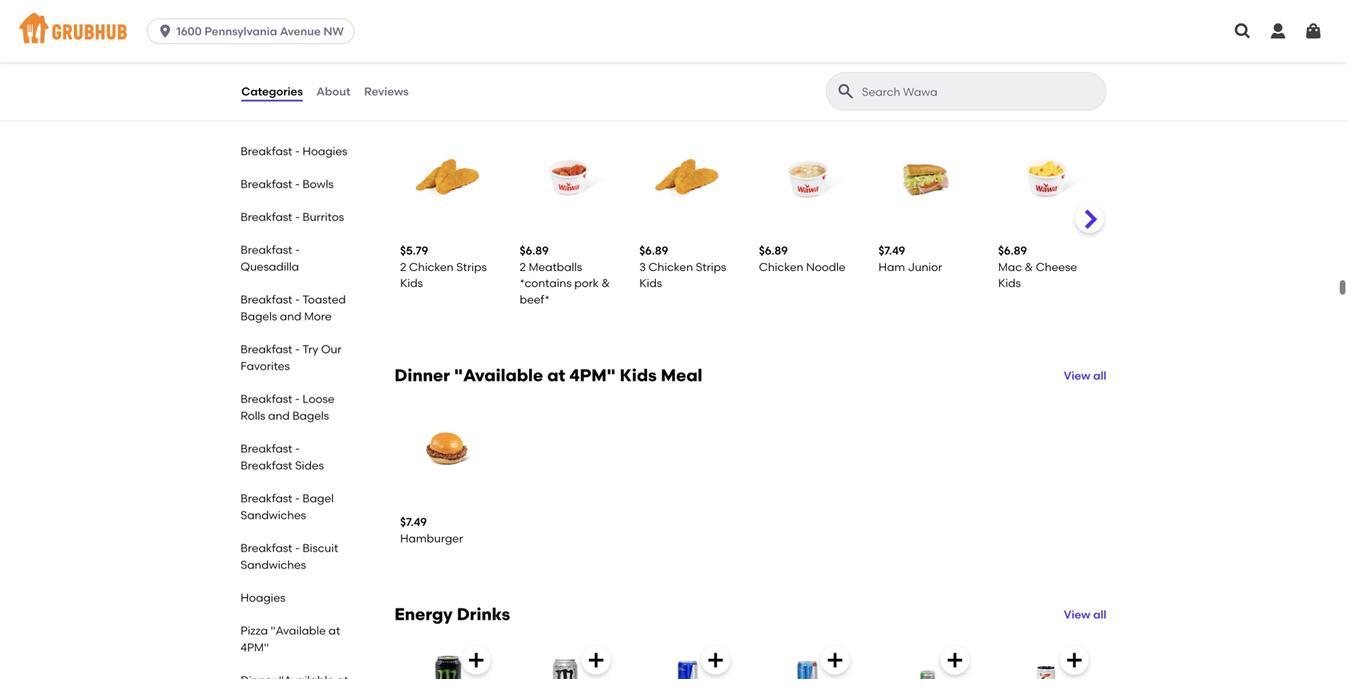 Task type: describe. For each thing, give the bounding box(es) containing it.
& inside 2 meatballs *contains pork & beef*
[[602, 225, 610, 239]]

- for toasted
[[295, 293, 300, 306]]

breakfast for breakfast - breakfast sides
[[241, 442, 292, 456]]

chicken noodle image
[[759, 78, 856, 175]]

ham junior image
[[879, 78, 976, 175]]

- for bagel
[[295, 492, 300, 505]]

- for breakfast
[[295, 442, 300, 456]]

svg image inside 1600 pennsylvania avenue nw 'button'
[[157, 23, 173, 39]]

sides
[[295, 459, 324, 472]]

- for loose
[[295, 392, 300, 406]]

2 horizontal spatial svg image
[[1269, 22, 1288, 41]]

bagels inside breakfast - toasted bagels and more
[[241, 310, 277, 323]]

more
[[304, 310, 332, 323]]

breakfast - loose rolls and bagels
[[241, 392, 335, 423]]

0 horizontal spatial hoagies
[[241, 591, 286, 605]]

celsius sparkling orange 12oz image
[[999, 588, 1096, 679]]

breakfast - try our favorites
[[241, 343, 342, 373]]

sandwiches for biscuit
[[241, 558, 306, 572]]

meals
[[494, 43, 544, 63]]

2 meatballs *contains pork & beef*
[[520, 209, 610, 255]]

- for hoagies
[[295, 144, 300, 158]]

breakfast for breakfast - try our favorites
[[241, 343, 292, 356]]

svg image for the celsius sparkling orange 12oz image
[[1065, 600, 1084, 619]]

bagels inside breakfast - loose rolls and bagels
[[293, 409, 329, 423]]

about button
[[316, 63, 351, 120]]

- for quesadilla
[[295, 243, 300, 257]]

hamburger image
[[400, 349, 497, 447]]

red bull sugar free energy drink 12oz image
[[759, 588, 856, 679]]

caret right icon image
[[347, 146, 356, 156]]

our
[[321, 343, 342, 356]]

sandwiches for bagel
[[241, 509, 306, 522]]

1600 pennsylvania avenue nw
[[177, 24, 344, 38]]

mac & cheese kids image
[[999, 78, 1096, 175]]

1600 pennsylvania avenue nw button
[[147, 18, 361, 44]]

mac & cheese kids
[[999, 209, 1078, 239]]

$5.79
[[400, 193, 428, 206]]

& inside mac & cheese kids
[[1025, 209, 1034, 222]]

breakfast - hoagies tab
[[234, 140, 359, 163]]

breakfast for breakfast - toasted bagels and more
[[241, 293, 292, 306]]

magnifying glass icon image
[[837, 82, 856, 101]]

beef*
[[520, 241, 550, 255]]

favorites
[[241, 359, 290, 373]]

4pm"
[[241, 641, 269, 655]]

kids inside mac & cheese kids
[[999, 225, 1021, 239]]

breakfast - bowls
[[241, 177, 334, 191]]

pizza
[[241, 624, 268, 638]]

9 breakfast from the top
[[241, 459, 292, 472]]

breakfast for breakfast - bowls
[[241, 177, 292, 191]]

svg image for monster regular 16oz can image
[[467, 600, 486, 619]]

red bull summer dragon fruit 12oz image
[[879, 588, 976, 679]]

mac & cheese kids button
[[992, 72, 1102, 263]]

avenue
[[280, 24, 321, 38]]

- for burritos
[[295, 210, 300, 224]]

$7.49
[[879, 193, 906, 206]]

rolls
[[241, 409, 266, 423]]

2 meatballs *contains pork & beef* button
[[514, 72, 624, 263]]

categories button
[[241, 63, 304, 120]]

breakfast - breakfast sides
[[241, 442, 324, 472]]



Task type: vqa. For each thing, say whether or not it's contained in the screenshot.
6415 Elvas Ave button
no



Task type: locate. For each thing, give the bounding box(es) containing it.
kids down "mac"
[[999, 225, 1021, 239]]

1 vertical spatial sandwiches
[[241, 558, 306, 572]]

breakfast down breakfast - bowls
[[241, 210, 292, 224]]

and left the "more"
[[280, 310, 302, 323]]

monster zero ultra 16oz can image
[[520, 588, 617, 679]]

- for bowls
[[295, 177, 300, 191]]

0 horizontal spatial svg image
[[467, 600, 486, 619]]

1 horizontal spatial hoagies
[[303, 144, 348, 158]]

7 - from the top
[[295, 392, 300, 406]]

1 sandwiches from the top
[[241, 509, 306, 522]]

breakfast left sides
[[241, 459, 292, 472]]

2
[[520, 209, 526, 222]]

breakfast inside breakfast - bagel sandwiches
[[241, 492, 292, 505]]

hoagies inside tab
[[303, 144, 348, 158]]

sandwiches down biscuit
[[241, 558, 306, 572]]

10 breakfast from the top
[[241, 492, 292, 505]]

- inside breakfast - bagel sandwiches
[[295, 492, 300, 505]]

bagel
[[303, 492, 334, 505]]

and inside breakfast - loose rolls and bagels
[[268, 409, 290, 423]]

$6.89 button
[[633, 72, 743, 263]]

sandwiches up breakfast - biscuit sandwiches
[[241, 509, 306, 522]]

0 vertical spatial bagels
[[241, 310, 277, 323]]

pizza "available at 4pm"
[[241, 624, 340, 655]]

breakfast inside breakfast - biscuit sandwiches
[[241, 541, 292, 555]]

5 - from the top
[[295, 293, 300, 306]]

4 - from the top
[[295, 243, 300, 257]]

categories
[[241, 85, 303, 98]]

9 - from the top
[[295, 492, 300, 505]]

$6.89
[[640, 193, 669, 206]]

hoagies up bowls
[[303, 144, 348, 158]]

breakfast - toasted bagels and more
[[241, 293, 346, 323]]

2 breakfast from the top
[[241, 177, 292, 191]]

- left burritos
[[295, 210, 300, 224]]

breakfast inside breakfast - loose rolls and bagels
[[241, 392, 292, 406]]

8 breakfast from the top
[[241, 442, 292, 456]]

breakfast up breakfast - bowls
[[241, 144, 292, 158]]

2 sandwiches from the top
[[241, 558, 306, 572]]

reviews
[[364, 85, 409, 98]]

- inside breakfast - loose rolls and bagels
[[295, 392, 300, 406]]

reviews button
[[363, 63, 410, 120]]

- for biscuit
[[295, 541, 300, 555]]

1 vertical spatial bagels
[[293, 409, 329, 423]]

and for bagels
[[268, 409, 290, 423]]

hoagies up the pizza
[[241, 591, 286, 605]]

11 breakfast from the top
[[241, 541, 292, 555]]

2 - from the top
[[295, 177, 300, 191]]

bagels up favorites
[[241, 310, 277, 323]]

loose
[[303, 392, 335, 406]]

and right rolls
[[268, 409, 290, 423]]

breakfast - bagel sandwiches
[[241, 492, 334, 522]]

- inside tab
[[295, 144, 300, 158]]

breakfast inside breakfast - try our favorites
[[241, 343, 292, 356]]

1 breakfast from the top
[[241, 144, 292, 158]]

1 horizontal spatial svg image
[[1234, 22, 1253, 41]]

breakfast down breakfast - bagel sandwiches
[[241, 541, 292, 555]]

- left bowls
[[295, 177, 300, 191]]

quesadilla
[[241, 260, 299, 274]]

mac
[[999, 209, 1022, 222]]

sandwiches
[[241, 509, 306, 522], [241, 558, 306, 572]]

breakfast down quesadilla
[[241, 293, 292, 306]]

monster regular 16oz can image
[[400, 588, 497, 679]]

cheese
[[1036, 209, 1078, 222]]

6 - from the top
[[295, 343, 300, 356]]

kids
[[453, 43, 490, 63], [999, 225, 1021, 239]]

7 breakfast from the top
[[241, 392, 292, 406]]

bagels
[[241, 310, 277, 323], [293, 409, 329, 423]]

1 horizontal spatial bagels
[[293, 409, 329, 423]]

4 breakfast from the top
[[241, 243, 292, 257]]

1 horizontal spatial kids
[[999, 225, 1021, 239]]

and
[[280, 310, 302, 323], [268, 409, 290, 423]]

breakfast for breakfast - burritos
[[241, 210, 292, 224]]

1 vertical spatial &
[[602, 225, 610, 239]]

$5.79 button
[[394, 72, 504, 263]]

- up sides
[[295, 442, 300, 456]]

& right pork at top
[[602, 225, 610, 239]]

main navigation navigation
[[0, 0, 1348, 63]]

0 vertical spatial hoagies
[[303, 144, 348, 158]]

red bull 16oz image
[[640, 588, 737, 679]]

- left bagel
[[295, 492, 300, 505]]

1 vertical spatial and
[[268, 409, 290, 423]]

svg image
[[1234, 22, 1253, 41], [1269, 22, 1288, 41], [157, 23, 173, 39]]

3 chicken strips kids image
[[640, 78, 737, 175]]

breakfast up favorites
[[241, 343, 292, 356]]

5 breakfast from the top
[[241, 293, 292, 306]]

0 vertical spatial kids
[[453, 43, 490, 63]]

breakfast - hoagies
[[241, 144, 348, 158]]

$7.49 button
[[872, 72, 982, 263]]

0 horizontal spatial bagels
[[241, 310, 277, 323]]

6 breakfast from the top
[[241, 343, 292, 356]]

breakfast up rolls
[[241, 392, 292, 406]]

& right "mac"
[[1025, 209, 1034, 222]]

svg image
[[1304, 22, 1324, 41], [467, 600, 486, 619], [1065, 600, 1084, 619]]

10 - from the top
[[295, 541, 300, 555]]

bowls
[[303, 177, 334, 191]]

*contains
[[520, 225, 572, 239]]

breakfast for breakfast - biscuit sandwiches
[[241, 541, 292, 555]]

Search Wawa search field
[[861, 84, 1101, 99]]

pork
[[575, 225, 599, 239]]

0 vertical spatial and
[[280, 310, 302, 323]]

0 vertical spatial &
[[1025, 209, 1034, 222]]

toasted
[[302, 293, 346, 306]]

-
[[295, 144, 300, 158], [295, 177, 300, 191], [295, 210, 300, 224], [295, 243, 300, 257], [295, 293, 300, 306], [295, 343, 300, 356], [295, 392, 300, 406], [295, 442, 300, 456], [295, 492, 300, 505], [295, 541, 300, 555]]

breakfast for breakfast - bagel sandwiches
[[241, 492, 292, 505]]

3 - from the top
[[295, 210, 300, 224]]

nw
[[324, 24, 344, 38]]

breakfast up breakfast - burritos
[[241, 177, 292, 191]]

2 chicken strips kids image
[[400, 78, 497, 175]]

kids left meals
[[453, 43, 490, 63]]

burritos
[[303, 210, 344, 224]]

- inside breakfast - toasted bagels and more
[[295, 293, 300, 306]]

0 vertical spatial sandwiches
[[241, 509, 306, 522]]

try
[[302, 343, 319, 356]]

breakfast down rolls
[[241, 442, 292, 456]]

1 horizontal spatial svg image
[[1065, 600, 1084, 619]]

0 horizontal spatial kids
[[453, 43, 490, 63]]

breakfast up quesadilla
[[241, 243, 292, 257]]

1 vertical spatial kids
[[999, 225, 1021, 239]]

at
[[329, 624, 340, 638]]

&
[[1025, 209, 1034, 222], [602, 225, 610, 239]]

breakfast - biscuit sandwiches
[[241, 541, 338, 572]]

- up breakfast - bowls
[[295, 144, 300, 158]]

sandwiches inside breakfast - biscuit sandwiches
[[241, 558, 306, 572]]

svg image inside main navigation navigation
[[1304, 22, 1324, 41]]

biscuit
[[303, 541, 338, 555]]

- inside breakfast - breakfast sides
[[295, 442, 300, 456]]

and inside breakfast - toasted bagels and more
[[280, 310, 302, 323]]

breakfast for breakfast - quesadilla
[[241, 243, 292, 257]]

- up quesadilla
[[295, 243, 300, 257]]

lunch-
[[395, 43, 453, 63]]

breakfast down breakfast - breakfast sides
[[241, 492, 292, 505]]

pennsylvania
[[205, 24, 277, 38]]

breakfast inside breakfast - toasted bagels and more
[[241, 293, 292, 306]]

- left loose
[[295, 392, 300, 406]]

breakfast for breakfast - hoagies
[[241, 144, 292, 158]]

3 breakfast from the top
[[241, 210, 292, 224]]

"available
[[271, 624, 326, 638]]

2 horizontal spatial svg image
[[1304, 22, 1324, 41]]

lunch-kids meals
[[395, 43, 544, 63]]

- inside breakfast - quesadilla
[[295, 243, 300, 257]]

hoagies
[[303, 144, 348, 158], [241, 591, 286, 605]]

- left try
[[295, 343, 300, 356]]

1 horizontal spatial &
[[1025, 209, 1034, 222]]

about
[[317, 85, 351, 98]]

sandwiches inside breakfast - bagel sandwiches
[[241, 509, 306, 522]]

breakfast - burritos
[[241, 210, 344, 224]]

- left biscuit
[[295, 541, 300, 555]]

1 - from the top
[[295, 144, 300, 158]]

8 - from the top
[[295, 442, 300, 456]]

bagels down loose
[[293, 409, 329, 423]]

2 meatballs *contains pork & beef* image
[[520, 78, 617, 175]]

1 vertical spatial hoagies
[[241, 591, 286, 605]]

breakfast inside tab
[[241, 144, 292, 158]]

breakfast - quesadilla
[[241, 243, 300, 274]]

- inside breakfast - biscuit sandwiches
[[295, 541, 300, 555]]

meatballs
[[529, 209, 582, 222]]

- left toasted
[[295, 293, 300, 306]]

1600
[[177, 24, 202, 38]]

breakfast for breakfast - loose rolls and bagels
[[241, 392, 292, 406]]

- for try
[[295, 343, 300, 356]]

- inside breakfast - try our favorites
[[295, 343, 300, 356]]

0 horizontal spatial &
[[602, 225, 610, 239]]

0 horizontal spatial svg image
[[157, 23, 173, 39]]

and for more
[[280, 310, 302, 323]]

breakfast
[[241, 144, 292, 158], [241, 177, 292, 191], [241, 210, 292, 224], [241, 243, 292, 257], [241, 293, 292, 306], [241, 343, 292, 356], [241, 392, 292, 406], [241, 442, 292, 456], [241, 459, 292, 472], [241, 492, 292, 505], [241, 541, 292, 555]]

breakfast inside breakfast - quesadilla
[[241, 243, 292, 257]]



